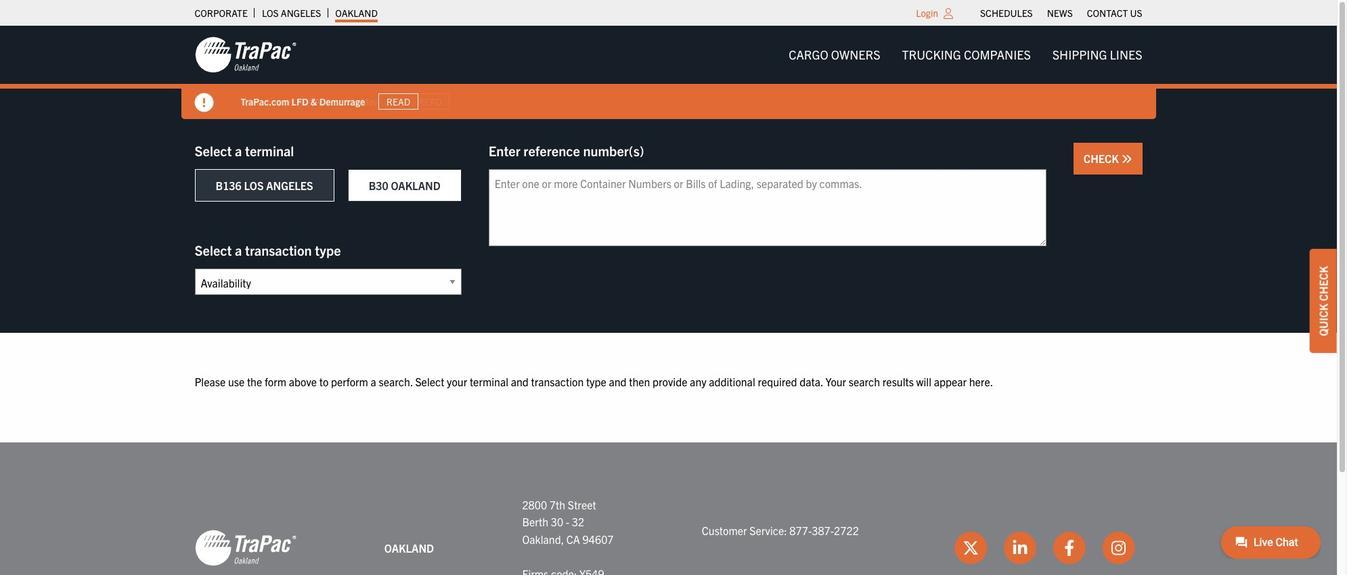 Task type: locate. For each thing, give the bounding box(es) containing it.
lfd
[[291, 95, 308, 107]]

Enter reference number(s) text field
[[489, 169, 1046, 246]]

b136
[[216, 179, 242, 192]]

menu bar containing schedules
[[973, 3, 1149, 22]]

2 read from the left
[[418, 95, 442, 108]]

2 vertical spatial oakland
[[384, 541, 434, 555]]

1 vertical spatial check
[[1317, 266, 1330, 301]]

shipping lines link
[[1042, 41, 1153, 68]]

- inside "banner"
[[262, 95, 265, 107]]

-
[[262, 95, 265, 107], [566, 515, 569, 529]]

a for terminal
[[235, 142, 242, 159]]

- right oak
[[262, 95, 265, 107]]

please use the form above to perform a search. select your terminal and transaction type and then provide any additional required data. your search results will appear here.
[[195, 375, 993, 389]]

and
[[511, 375, 529, 389], [609, 375, 627, 389]]

check button
[[1074, 143, 1142, 175]]

2 vertical spatial a
[[371, 375, 376, 389]]

check
[[1084, 152, 1121, 165], [1317, 266, 1330, 301]]

0 vertical spatial angeles
[[281, 7, 321, 19]]

30
[[551, 515, 563, 529]]

1 vertical spatial a
[[235, 242, 242, 259]]

a for transaction
[[235, 242, 242, 259]]

1 horizontal spatial and
[[609, 375, 627, 389]]

1 vertical spatial oakland image
[[195, 530, 296, 568]]

1 horizontal spatial -
[[566, 515, 569, 529]]

provide
[[653, 375, 687, 389]]

0 vertical spatial terminal
[[245, 142, 294, 159]]

corporate
[[195, 7, 248, 19]]

2 read link from the left
[[410, 93, 450, 110]]

schedules
[[980, 7, 1033, 19]]

service:
[[750, 524, 787, 537]]

b136 los angeles
[[216, 179, 313, 192]]

oakland
[[335, 7, 378, 19], [391, 179, 441, 192], [384, 541, 434, 555]]

- right the 30
[[566, 515, 569, 529]]

terminal
[[245, 142, 294, 159], [470, 375, 508, 389]]

1 read from the left
[[386, 95, 410, 108]]

read link right demurrage
[[379, 93, 418, 110]]

1 read link from the left
[[379, 93, 418, 110]]

a left search.
[[371, 375, 376, 389]]

0 vertical spatial -
[[262, 95, 265, 107]]

data.
[[800, 375, 823, 389]]

- inside 2800 7th street berth 30 - 32 oakland, ca 94607
[[566, 515, 569, 529]]

read right meaning
[[418, 95, 442, 108]]

us
[[1130, 7, 1142, 19]]

b30
[[369, 179, 388, 192]]

angeles left oakland link
[[281, 7, 321, 19]]

menu bar containing cargo owners
[[778, 41, 1153, 68]]

menu bar up shipping
[[973, 3, 1149, 22]]

shipping lines
[[1053, 47, 1142, 62]]

1 vertical spatial los
[[244, 179, 264, 192]]

number(s)
[[583, 142, 644, 159]]

solid image
[[195, 93, 214, 112]]

appear
[[934, 375, 967, 389]]

select left the 'your'
[[415, 375, 444, 389]]

32
[[572, 515, 584, 529]]

0 horizontal spatial transaction
[[245, 242, 312, 259]]

enter reference number(s)
[[489, 142, 644, 159]]

read for trapac.com lfd & demurrage
[[386, 95, 410, 108]]

a
[[235, 142, 242, 159], [235, 242, 242, 259], [371, 375, 376, 389]]

1 vertical spatial select
[[195, 242, 232, 259]]

los right the b136
[[244, 179, 264, 192]]

los angeles
[[262, 7, 321, 19]]

0 horizontal spatial check
[[1084, 152, 1121, 165]]

0 vertical spatial los
[[262, 7, 279, 19]]

then
[[629, 375, 650, 389]]

los angeles link
[[262, 3, 321, 22]]

read for oak - import not accessible meaning
[[418, 95, 442, 108]]

0 vertical spatial select
[[195, 142, 232, 159]]

1 horizontal spatial transaction
[[531, 375, 584, 389]]

banner
[[0, 26, 1347, 119]]

oak
[[241, 95, 259, 107]]

read
[[386, 95, 410, 108], [418, 95, 442, 108]]

los
[[262, 7, 279, 19], [244, 179, 264, 192]]

demurrage
[[319, 95, 365, 107]]

and left the then
[[609, 375, 627, 389]]

1 horizontal spatial read
[[418, 95, 442, 108]]

footer
[[0, 442, 1337, 575]]

type
[[315, 242, 341, 259], [586, 375, 606, 389]]

check inside quick check link
[[1317, 266, 1330, 301]]

read link
[[379, 93, 418, 110], [410, 93, 450, 110]]

1 horizontal spatial check
[[1317, 266, 1330, 301]]

form
[[265, 375, 286, 389]]

0 vertical spatial check
[[1084, 152, 1121, 165]]

your
[[826, 375, 846, 389]]

1 horizontal spatial terminal
[[470, 375, 508, 389]]

read right demurrage
[[386, 95, 410, 108]]

trucking
[[902, 47, 961, 62]]

menu bar
[[973, 3, 1149, 22], [778, 41, 1153, 68]]

a up the b136
[[235, 142, 242, 159]]

results
[[883, 375, 914, 389]]

transaction
[[245, 242, 312, 259], [531, 375, 584, 389]]

not
[[297, 95, 312, 107]]

here.
[[969, 375, 993, 389]]

terminal right the 'your'
[[470, 375, 508, 389]]

oakland image
[[195, 36, 296, 74], [195, 530, 296, 568]]

1 vertical spatial terminal
[[470, 375, 508, 389]]

2 and from the left
[[609, 375, 627, 389]]

angeles down select a terminal
[[266, 179, 313, 192]]

0 vertical spatial a
[[235, 142, 242, 159]]

read link for oak - import not accessible meaning
[[410, 93, 450, 110]]

select for select a transaction type
[[195, 242, 232, 259]]

0 horizontal spatial and
[[511, 375, 529, 389]]

a down the b136
[[235, 242, 242, 259]]

menu bar down light image
[[778, 41, 1153, 68]]

angeles
[[281, 7, 321, 19], [266, 179, 313, 192]]

berth
[[522, 515, 548, 529]]

customer service: 877-387-2722
[[702, 524, 859, 537]]

read link right meaning
[[410, 93, 450, 110]]

accessible
[[314, 95, 359, 107]]

0 vertical spatial oakland
[[335, 7, 378, 19]]

and right the 'your'
[[511, 375, 529, 389]]

news link
[[1047, 3, 1073, 22]]

additional
[[709, 375, 755, 389]]

select a transaction type
[[195, 242, 341, 259]]

1 horizontal spatial type
[[586, 375, 606, 389]]

0 vertical spatial oakland image
[[195, 36, 296, 74]]

1 vertical spatial -
[[566, 515, 569, 529]]

footer containing 2800 7th street
[[0, 442, 1337, 575]]

0 horizontal spatial -
[[262, 95, 265, 107]]

owners
[[831, 47, 880, 62]]

select up the b136
[[195, 142, 232, 159]]

0 horizontal spatial type
[[315, 242, 341, 259]]

0 horizontal spatial read
[[386, 95, 410, 108]]

1 vertical spatial menu bar
[[778, 41, 1153, 68]]

oak - import not accessible meaning
[[241, 95, 397, 107]]

los right the corporate link on the left of page
[[262, 7, 279, 19]]

0 vertical spatial transaction
[[245, 242, 312, 259]]

oakland link
[[335, 3, 378, 22]]

contact us
[[1087, 7, 1142, 19]]

&
[[311, 95, 317, 107]]

1 vertical spatial angeles
[[266, 179, 313, 192]]

contact
[[1087, 7, 1128, 19]]

94607
[[583, 533, 614, 546]]

above
[[289, 375, 317, 389]]

schedules link
[[980, 3, 1033, 22]]

0 vertical spatial menu bar
[[973, 3, 1149, 22]]

terminal up b136 los angeles
[[245, 142, 294, 159]]

select
[[195, 142, 232, 159], [195, 242, 232, 259], [415, 375, 444, 389]]

select down the b136
[[195, 242, 232, 259]]



Task type: describe. For each thing, give the bounding box(es) containing it.
2 vertical spatial select
[[415, 375, 444, 389]]

import
[[267, 95, 295, 107]]

trapac.com lfd & demurrage
[[241, 95, 365, 107]]

trucking companies
[[902, 47, 1031, 62]]

quick check
[[1317, 266, 1330, 336]]

solid image
[[1121, 154, 1132, 165]]

meaning
[[361, 95, 397, 107]]

2 oakland image from the top
[[195, 530, 296, 568]]

select for select a terminal
[[195, 142, 232, 159]]

2722
[[834, 524, 859, 537]]

oakland,
[[522, 533, 564, 546]]

0 horizontal spatial terminal
[[245, 142, 294, 159]]

required
[[758, 375, 797, 389]]

search.
[[379, 375, 413, 389]]

trucking companies link
[[891, 41, 1042, 68]]

menu bar inside "banner"
[[778, 41, 1153, 68]]

7th
[[550, 498, 565, 512]]

customer
[[702, 524, 747, 537]]

read link for trapac.com lfd & demurrage
[[379, 93, 418, 110]]

387-
[[812, 524, 834, 537]]

lines
[[1110, 47, 1142, 62]]

select a terminal
[[195, 142, 294, 159]]

1 vertical spatial transaction
[[531, 375, 584, 389]]

trapac.com
[[241, 95, 289, 107]]

the
[[247, 375, 262, 389]]

corporate link
[[195, 3, 248, 22]]

cargo owners link
[[778, 41, 891, 68]]

angeles inside los angeles link
[[281, 7, 321, 19]]

please
[[195, 375, 226, 389]]

login
[[916, 7, 938, 19]]

your
[[447, 375, 467, 389]]

quick check link
[[1310, 249, 1337, 353]]

quick
[[1317, 304, 1330, 336]]

news
[[1047, 7, 1073, 19]]

1 and from the left
[[511, 375, 529, 389]]

0 vertical spatial type
[[315, 242, 341, 259]]

1 vertical spatial oakland
[[391, 179, 441, 192]]

street
[[568, 498, 596, 512]]

companies
[[964, 47, 1031, 62]]

login link
[[916, 7, 938, 19]]

will
[[916, 375, 931, 389]]

perform
[[331, 375, 368, 389]]

b30 oakland
[[369, 179, 441, 192]]

shipping
[[1053, 47, 1107, 62]]

check inside check button
[[1084, 152, 1121, 165]]

cargo
[[789, 47, 828, 62]]

light image
[[944, 8, 953, 19]]

2800 7th street berth 30 - 32 oakland, ca 94607
[[522, 498, 614, 546]]

search
[[849, 375, 880, 389]]

use
[[228, 375, 245, 389]]

ca
[[566, 533, 580, 546]]

reference
[[524, 142, 580, 159]]

1 vertical spatial type
[[586, 375, 606, 389]]

to
[[319, 375, 329, 389]]

877-
[[790, 524, 812, 537]]

banner containing cargo owners
[[0, 26, 1347, 119]]

any
[[690, 375, 706, 389]]

1 oakland image from the top
[[195, 36, 296, 74]]

cargo owners
[[789, 47, 880, 62]]

contact us link
[[1087, 3, 1142, 22]]

enter
[[489, 142, 520, 159]]

2800
[[522, 498, 547, 512]]



Task type: vqa. For each thing, say whether or not it's contained in the screenshot.
THE IF
no



